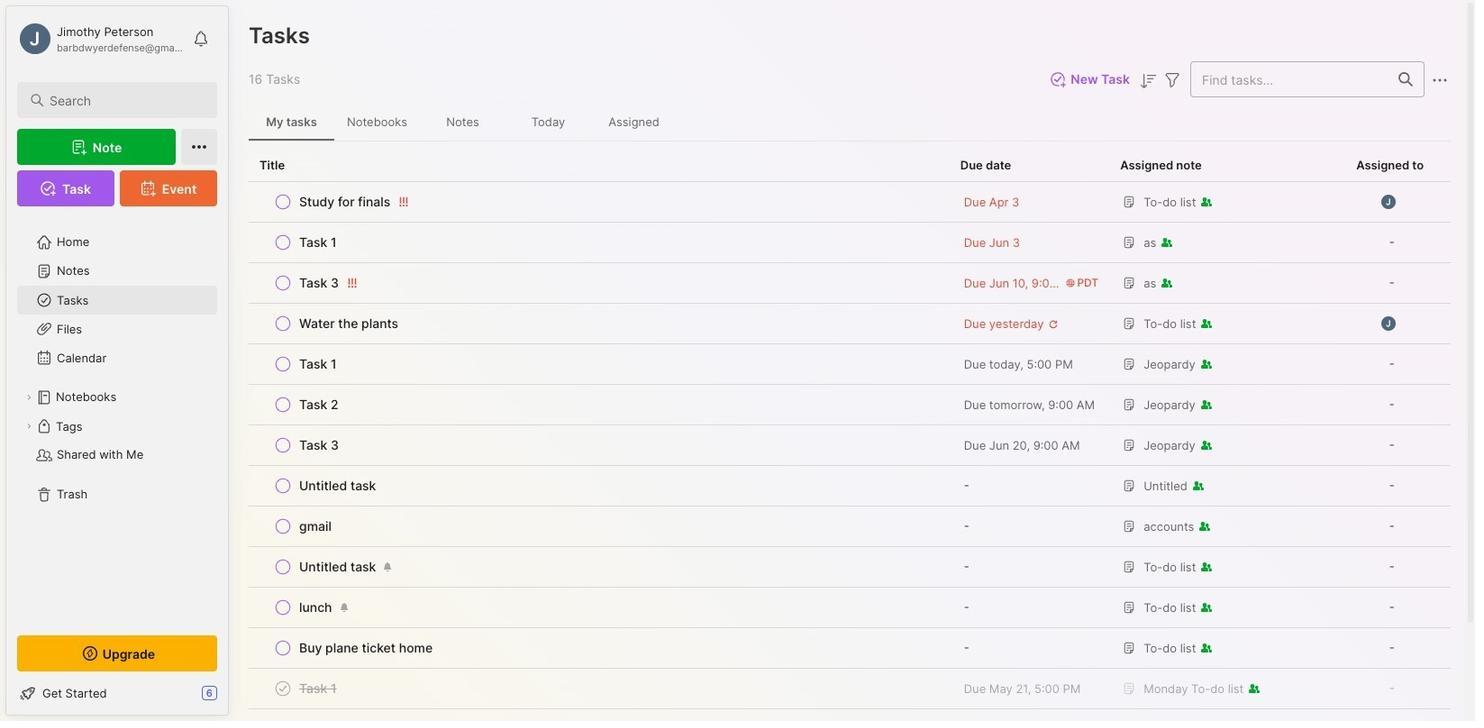 Task type: locate. For each thing, give the bounding box(es) containing it.
water the plants 3 cell
[[299, 315, 399, 333]]

task 1 4 cell
[[299, 355, 337, 373]]

main element
[[0, 0, 234, 721]]

gmail 8 cell
[[299, 517, 332, 535]]

untitled task 9 cell
[[299, 558, 376, 576]]

untitled task 7 cell
[[299, 477, 376, 495]]

task 1 12 cell
[[299, 680, 337, 698]]

Filter tasks field
[[1162, 68, 1184, 91]]

tree
[[6, 217, 228, 619]]

cell
[[950, 709, 1110, 721], [1110, 709, 1330, 721], [1330, 709, 1451, 721]]

row group
[[249, 182, 1451, 721]]

None search field
[[50, 89, 201, 111]]

expand notebooks image
[[23, 392, 34, 403]]

click to collapse image
[[228, 688, 241, 709]]

row
[[249, 182, 1451, 223], [260, 189, 939, 215], [249, 223, 1451, 263], [260, 230, 939, 255], [249, 263, 1451, 304], [260, 270, 939, 296], [249, 304, 1451, 344], [260, 311, 939, 336], [249, 344, 1451, 385], [260, 352, 939, 377], [249, 385, 1451, 425], [260, 392, 939, 417], [249, 425, 1451, 466], [260, 433, 939, 458], [249, 466, 1451, 507], [260, 473, 939, 498], [249, 507, 1451, 547], [260, 514, 939, 539], [249, 547, 1451, 588], [260, 554, 939, 580], [249, 588, 1451, 628], [260, 595, 939, 620], [249, 628, 1451, 669], [260, 636, 939, 661], [249, 669, 1451, 709], [260, 676, 939, 701], [249, 709, 1451, 721]]

Search text field
[[50, 92, 201, 109]]

buy plane ticket home 11 cell
[[299, 639, 433, 657]]

2 cell from the left
[[1110, 709, 1330, 721]]



Task type: vqa. For each thing, say whether or not it's contained in the screenshot.
leftmost 4
no



Task type: describe. For each thing, give the bounding box(es) containing it.
More actions and view options field
[[1425, 68, 1451, 91]]

tree inside main 'element'
[[6, 217, 228, 619]]

more actions and view options image
[[1430, 69, 1451, 91]]

1 cell from the left
[[950, 709, 1110, 721]]

expand tags image
[[23, 421, 34, 432]]

study for finals 0 cell
[[299, 193, 391, 211]]

none search field inside main 'element'
[[50, 89, 201, 111]]

task 2 5 cell
[[299, 396, 339, 414]]

Account field
[[17, 21, 184, 57]]

task 3 2 cell
[[299, 274, 339, 292]]

Help and Learning task checklist field
[[6, 679, 228, 708]]

task 3 6 cell
[[299, 436, 339, 454]]

Find tasks… text field
[[1192, 64, 1388, 94]]

lunch 10 cell
[[299, 599, 332, 617]]

task 1 1 cell
[[299, 233, 337, 251]]

3 cell from the left
[[1330, 709, 1451, 721]]

filter tasks image
[[1162, 69, 1184, 91]]

Sort tasks by… field
[[1138, 69, 1159, 92]]



